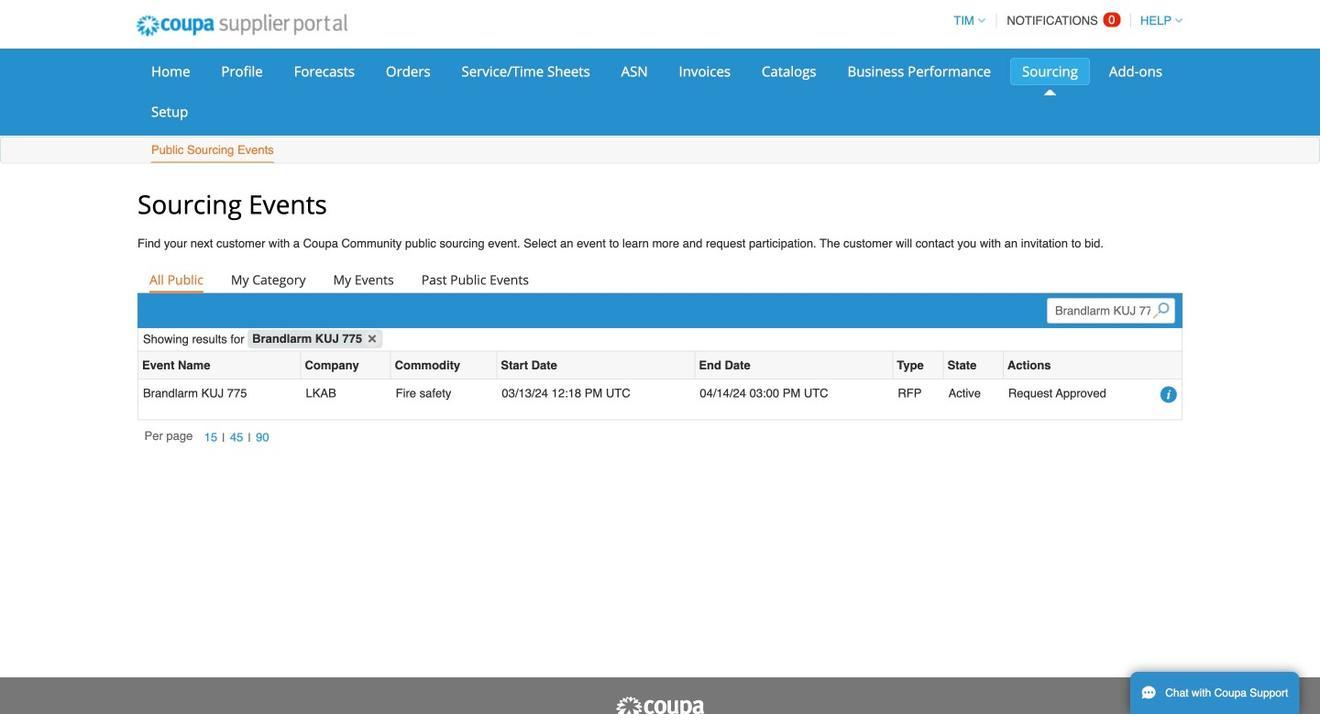 Task type: locate. For each thing, give the bounding box(es) containing it.
0 horizontal spatial coupa supplier portal image
[[124, 3, 360, 49]]

navigation
[[945, 3, 1183, 39], [144, 427, 274, 448]]

0 vertical spatial navigation
[[945, 3, 1183, 39]]

1 vertical spatial navigation
[[144, 427, 274, 448]]

1 vertical spatial coupa supplier portal image
[[614, 696, 706, 714]]

tab list
[[138, 267, 1183, 292]]

0 vertical spatial coupa supplier portal image
[[124, 3, 360, 49]]

0 horizontal spatial navigation
[[144, 427, 274, 448]]

search image
[[1153, 302, 1169, 319]]

Search text field
[[1047, 298, 1175, 323]]

coupa supplier portal image
[[124, 3, 360, 49], [614, 696, 706, 714]]



Task type: vqa. For each thing, say whether or not it's contained in the screenshot.
the bottommost the Coupa Supplier Portal image
yes



Task type: describe. For each thing, give the bounding box(es) containing it.
1 horizontal spatial navigation
[[945, 3, 1183, 39]]

clear filter image
[[364, 330, 380, 347]]

1 horizontal spatial coupa supplier portal image
[[614, 696, 706, 714]]



